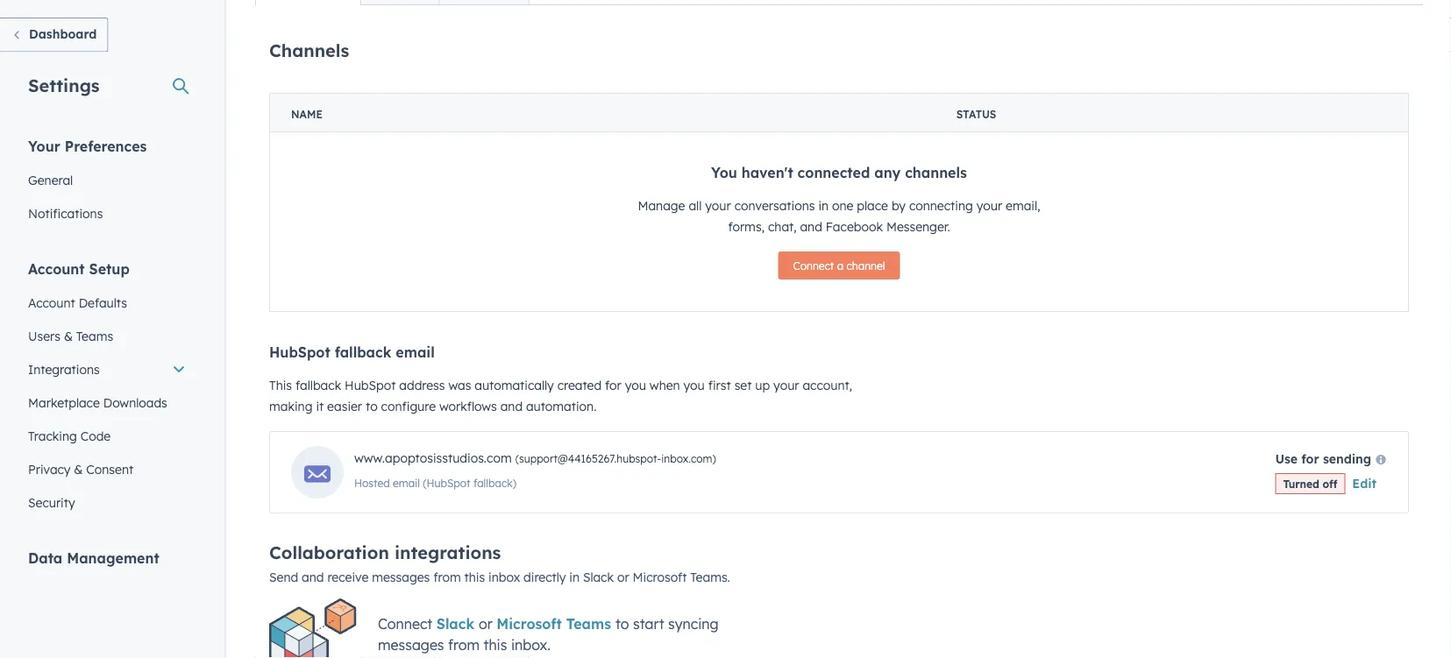 Task type: vqa. For each thing, say whether or not it's contained in the screenshot.
Turned off
yes



Task type: locate. For each thing, give the bounding box(es) containing it.
your preferences element
[[18, 136, 196, 230]]

slack down integrations
[[437, 616, 475, 633]]

teams left 'start'
[[566, 616, 611, 633]]

integrations
[[28, 362, 100, 377]]

slack
[[583, 571, 614, 586], [437, 616, 475, 633]]

0 horizontal spatial to
[[366, 400, 378, 415]]

this inside collaboration integrations send and receive messages from this inbox directly in slack or microsoft teams.
[[464, 571, 485, 586]]

and
[[800, 220, 823, 235], [501, 400, 523, 415], [302, 571, 324, 586]]

use for sending
[[1276, 451, 1372, 467]]

fallback
[[335, 344, 392, 362], [296, 378, 341, 394]]

privacy & consent link
[[18, 453, 196, 486]]

1 horizontal spatial to
[[616, 616, 629, 633]]

in
[[819, 199, 829, 214], [569, 571, 580, 586]]

account up users
[[28, 295, 75, 310]]

1 horizontal spatial or
[[617, 571, 629, 586]]

to left 'start'
[[616, 616, 629, 633]]

1 vertical spatial for
[[1302, 451, 1320, 467]]

2 account from the top
[[28, 295, 75, 310]]

microsoft
[[633, 571, 687, 586], [497, 616, 562, 633]]

1 horizontal spatial connect
[[793, 260, 834, 273]]

email up the address
[[396, 344, 435, 362]]

hubspot up easier
[[345, 378, 396, 394]]

account inside "link"
[[28, 295, 75, 310]]

account for account defaults
[[28, 295, 75, 310]]

& inside "link"
[[74, 462, 83, 477]]

&
[[64, 328, 73, 344], [74, 462, 83, 477]]

slack link
[[437, 616, 479, 633]]

and inside "this fallback hubspot address was automatically created for you when you first set up your account, making it easier to configure workflows and automation."
[[501, 400, 523, 415]]

2 horizontal spatial and
[[800, 220, 823, 235]]

consent
[[86, 462, 133, 477]]

teams inside account setup "element"
[[76, 328, 113, 344]]

messages
[[372, 571, 430, 586], [378, 637, 444, 655]]

for
[[605, 378, 622, 394], [1302, 451, 1320, 467]]

1 account from the top
[[28, 260, 85, 278]]

0 horizontal spatial slack
[[437, 616, 475, 633]]

1 horizontal spatial slack
[[583, 571, 614, 586]]

1 vertical spatial account
[[28, 295, 75, 310]]

0 vertical spatial slack
[[583, 571, 614, 586]]

0 vertical spatial account
[[28, 260, 85, 278]]

1 vertical spatial to
[[616, 616, 629, 633]]

1 horizontal spatial and
[[501, 400, 523, 415]]

making
[[269, 400, 313, 415]]

this
[[464, 571, 485, 586], [484, 637, 507, 655]]

1 horizontal spatial you
[[684, 378, 705, 394]]

hubspot
[[269, 344, 330, 362], [345, 378, 396, 394]]

0 horizontal spatial your
[[705, 199, 731, 214]]

facebook
[[826, 220, 883, 235]]

0 vertical spatial from
[[433, 571, 461, 586]]

1 vertical spatial slack
[[437, 616, 475, 633]]

messages down slack link
[[378, 637, 444, 655]]

you
[[625, 378, 646, 394], [684, 378, 705, 394]]

1 vertical spatial and
[[501, 400, 523, 415]]

1 horizontal spatial your
[[774, 378, 799, 394]]

from down slack link
[[448, 637, 480, 655]]

fallback up easier
[[335, 344, 392, 362]]

integrations
[[395, 542, 501, 564]]

or
[[617, 571, 629, 586], [479, 616, 493, 633]]

you left the first at the bottom of page
[[684, 378, 705, 394]]

or inside collaboration integrations send and receive messages from this inbox directly in slack or microsoft teams.
[[617, 571, 629, 586]]

1 vertical spatial in
[[569, 571, 580, 586]]

defaults
[[79, 295, 127, 310]]

connect a channel
[[793, 260, 885, 273]]

directly
[[524, 571, 566, 586]]

you
[[711, 164, 738, 182]]

0 vertical spatial and
[[800, 220, 823, 235]]

0 vertical spatial messages
[[372, 571, 430, 586]]

code
[[80, 428, 111, 444]]

data management element
[[28, 549, 196, 659]]

account defaults
[[28, 295, 127, 310]]

notifications
[[28, 206, 103, 221]]

0 horizontal spatial connect
[[378, 616, 433, 633]]

connected
[[798, 164, 870, 182]]

marketplace
[[28, 395, 100, 410]]

haven't
[[742, 164, 793, 182]]

0 horizontal spatial you
[[625, 378, 646, 394]]

account up account defaults
[[28, 260, 85, 278]]

fallback inside "this fallback hubspot address was automatically created for you when you first set up your account, making it easier to configure workflows and automation."
[[296, 378, 341, 394]]

and right chat,
[[800, 220, 823, 235]]

your
[[28, 137, 60, 155]]

0 horizontal spatial for
[[605, 378, 622, 394]]

slack inside connect slack or microsoft teams to start syncing messages from this inbox.
[[437, 616, 475, 633]]

configure
[[381, 400, 436, 415]]

0 horizontal spatial in
[[569, 571, 580, 586]]

messages right receive
[[372, 571, 430, 586]]

0 vertical spatial for
[[605, 378, 622, 394]]

1 vertical spatial &
[[74, 462, 83, 477]]

0 horizontal spatial &
[[64, 328, 73, 344]]

or down inbox in the left bottom of the page
[[479, 616, 493, 633]]

microsoft up the inbox.
[[497, 616, 562, 633]]

users & teams link
[[18, 320, 196, 353]]

this left the inbox.
[[484, 637, 507, 655]]

2 vertical spatial and
[[302, 571, 324, 586]]

was
[[449, 378, 471, 394]]

1 vertical spatial messages
[[378, 637, 444, 655]]

microsoft inside connect slack or microsoft teams to start syncing messages from this inbox.
[[497, 616, 562, 633]]

edit
[[1353, 476, 1377, 492]]

channels
[[905, 164, 967, 182]]

1 vertical spatial hubspot
[[345, 378, 396, 394]]

0 horizontal spatial and
[[302, 571, 324, 586]]

teams down defaults
[[76, 328, 113, 344]]

it
[[316, 400, 324, 415]]

1 horizontal spatial teams
[[566, 616, 611, 633]]

tab list
[[255, 0, 529, 6]]

tab panel
[[255, 5, 1424, 659]]

0 horizontal spatial teams
[[76, 328, 113, 344]]

for right use
[[1302, 451, 1320, 467]]

teams
[[76, 328, 113, 344], [566, 616, 611, 633]]

email
[[396, 344, 435, 362], [393, 478, 420, 491]]

1 vertical spatial or
[[479, 616, 493, 633]]

connect inside button
[[793, 260, 834, 273]]

1 vertical spatial this
[[484, 637, 507, 655]]

from inside collaboration integrations send and receive messages from this inbox directly in slack or microsoft teams.
[[433, 571, 461, 586]]

you left when
[[625, 378, 646, 394]]

connect left slack link
[[378, 616, 433, 633]]

manage
[[638, 199, 685, 214]]

security
[[28, 495, 75, 510]]

1 vertical spatial fallback
[[296, 378, 341, 394]]

channel
[[847, 260, 885, 273]]

and right send at the left
[[302, 571, 324, 586]]

your
[[705, 199, 731, 214], [977, 199, 1003, 214], [774, 378, 799, 394]]

1 horizontal spatial in
[[819, 199, 829, 214]]

2 horizontal spatial your
[[977, 199, 1003, 214]]

0 vertical spatial this
[[464, 571, 485, 586]]

1 vertical spatial teams
[[566, 616, 611, 633]]

from
[[433, 571, 461, 586], [448, 637, 480, 655]]

to
[[366, 400, 378, 415], [616, 616, 629, 633]]

this left inbox in the left bottom of the page
[[464, 571, 485, 586]]

all
[[689, 199, 702, 214]]

marketplace downloads
[[28, 395, 167, 410]]

0 vertical spatial microsoft
[[633, 571, 687, 586]]

0 vertical spatial fallback
[[335, 344, 392, 362]]

for right created
[[605, 378, 622, 394]]

1 vertical spatial from
[[448, 637, 480, 655]]

from inside connect slack or microsoft teams to start syncing messages from this inbox.
[[448, 637, 480, 655]]

1 horizontal spatial hubspot
[[345, 378, 396, 394]]

from down integrations
[[433, 571, 461, 586]]

0 vertical spatial hubspot
[[269, 344, 330, 362]]

0 horizontal spatial or
[[479, 616, 493, 633]]

privacy & consent
[[28, 462, 133, 477]]

0 vertical spatial teams
[[76, 328, 113, 344]]

0 vertical spatial to
[[366, 400, 378, 415]]

0 vertical spatial &
[[64, 328, 73, 344]]

syncing
[[668, 616, 719, 633]]

to right easier
[[366, 400, 378, 415]]

1 horizontal spatial microsoft
[[633, 571, 687, 586]]

created
[[558, 378, 602, 394]]

your right up
[[774, 378, 799, 394]]

collaboration integrations send and receive messages from this inbox directly in slack or microsoft teams.
[[269, 542, 730, 586]]

1 horizontal spatial &
[[74, 462, 83, 477]]

& right users
[[64, 328, 73, 344]]

in left one on the top right of page
[[819, 199, 829, 214]]

1 vertical spatial connect
[[378, 616, 433, 633]]

your right all on the left of the page
[[705, 199, 731, 214]]

0 vertical spatial or
[[617, 571, 629, 586]]

one
[[832, 199, 854, 214]]

0 vertical spatial email
[[396, 344, 435, 362]]

account for account setup
[[28, 260, 85, 278]]

connect left a
[[793, 260, 834, 273]]

automation.
[[526, 400, 597, 415]]

connect inside connect slack or microsoft teams to start syncing messages from this inbox.
[[378, 616, 433, 633]]

hubspot inside "this fallback hubspot address was automatically created for you when you first set up your account, making it easier to configure workflows and automation."
[[345, 378, 396, 394]]

slack right directly
[[583, 571, 614, 586]]

marketplace downloads link
[[18, 386, 196, 420]]

or inside connect slack or microsoft teams to start syncing messages from this inbox.
[[479, 616, 493, 633]]

users
[[28, 328, 60, 344]]

1 horizontal spatial for
[[1302, 451, 1320, 467]]

& right privacy
[[74, 462, 83, 477]]

and down automatically
[[501, 400, 523, 415]]

microsoft up 'start'
[[633, 571, 687, 586]]

in right directly
[[569, 571, 580, 586]]

or right directly
[[617, 571, 629, 586]]

1 vertical spatial microsoft
[[497, 616, 562, 633]]

www.apoptosisstudios.com (support@44165267.hubspot-inbox.com)
[[354, 451, 716, 467]]

your left email,
[[977, 199, 1003, 214]]

hubspot up this
[[269, 344, 330, 362]]

0 vertical spatial connect
[[793, 260, 834, 273]]

fallback up the it on the left
[[296, 378, 341, 394]]

0 vertical spatial in
[[819, 199, 829, 214]]

slack inside collaboration integrations send and receive messages from this inbox directly in slack or microsoft teams.
[[583, 571, 614, 586]]

email right hosted
[[393, 478, 420, 491]]

connect
[[793, 260, 834, 273], [378, 616, 433, 633]]

use
[[1276, 451, 1298, 467]]

fallback)
[[474, 478, 517, 491]]

0 horizontal spatial microsoft
[[497, 616, 562, 633]]



Task type: describe. For each thing, give the bounding box(es) containing it.
inbox.com)
[[662, 453, 716, 466]]

1 you from the left
[[625, 378, 646, 394]]

turned off
[[1284, 478, 1338, 491]]

and inside collaboration integrations send and receive messages from this inbox directly in slack or microsoft teams.
[[302, 571, 324, 586]]

integrations button
[[18, 353, 196, 386]]

dashboard
[[29, 26, 97, 42]]

email,
[[1006, 199, 1041, 214]]

this fallback hubspot address was automatically created for you when you first set up your account, making it easier to configure workflows and automation.
[[269, 378, 852, 415]]

1 vertical spatial email
[[393, 478, 420, 491]]

account setup
[[28, 260, 130, 278]]

(support@44165267.hubspot-
[[515, 453, 662, 466]]

to inside connect slack or microsoft teams to start syncing messages from this inbox.
[[616, 616, 629, 633]]

this inside connect slack or microsoft teams to start syncing messages from this inbox.
[[484, 637, 507, 655]]

general link
[[18, 164, 196, 197]]

notifications link
[[18, 197, 196, 230]]

channels
[[269, 39, 349, 61]]

in inside manage all your conversations in one place by connecting your email, forms, chat, and facebook messenger.
[[819, 199, 829, 214]]

status
[[957, 108, 997, 121]]

dashboard link
[[0, 18, 108, 52]]

messages inside connect slack or microsoft teams to start syncing messages from this inbox.
[[378, 637, 444, 655]]

management
[[67, 549, 159, 567]]

messenger.
[[887, 220, 950, 235]]

connect for connect a channel
[[793, 260, 834, 273]]

your preferences
[[28, 137, 147, 155]]

& for privacy
[[74, 462, 83, 477]]

connect for connect slack or microsoft teams to start syncing messages from this inbox.
[[378, 616, 433, 633]]

this
[[269, 378, 292, 394]]

account defaults link
[[18, 286, 196, 320]]

start
[[633, 616, 665, 633]]

microsoft teams link
[[497, 616, 616, 633]]

automatically
[[475, 378, 554, 394]]

conversations
[[735, 199, 815, 214]]

off
[[1323, 478, 1338, 491]]

edit button
[[1353, 474, 1377, 495]]

your inside "this fallback hubspot address was automatically created for you when you first set up your account, making it easier to configure workflows and automation."
[[774, 378, 799, 394]]

for inside "this fallback hubspot address was automatically created for you when you first set up your account, making it easier to configure workflows and automation."
[[605, 378, 622, 394]]

easier
[[327, 400, 362, 415]]

data
[[28, 549, 63, 567]]

forms,
[[728, 220, 765, 235]]

tracking code link
[[18, 420, 196, 453]]

first
[[708, 378, 731, 394]]

hosted email (hubspot fallback)
[[354, 478, 517, 491]]

messages inside collaboration integrations send and receive messages from this inbox directly in slack or microsoft teams.
[[372, 571, 430, 586]]

by
[[892, 199, 906, 214]]

teams inside connect slack or microsoft teams to start syncing messages from this inbox.
[[566, 616, 611, 633]]

account,
[[803, 378, 852, 394]]

to inside "this fallback hubspot address was automatically created for you when you first set up your account, making it easier to configure workflows and automation."
[[366, 400, 378, 415]]

you haven't connected any channels
[[711, 164, 967, 182]]

preferences
[[65, 137, 147, 155]]

set
[[735, 378, 752, 394]]

setup
[[89, 260, 130, 278]]

www.apoptosisstudios.com
[[354, 451, 512, 467]]

connect slack or microsoft teams to start syncing messages from this inbox.
[[378, 616, 719, 655]]

hubspot fallback email
[[269, 344, 435, 362]]

workflows
[[439, 400, 497, 415]]

up
[[755, 378, 770, 394]]

settings
[[28, 74, 100, 96]]

sending
[[1323, 451, 1372, 467]]

downloads
[[103, 395, 167, 410]]

any
[[875, 164, 901, 182]]

security link
[[18, 486, 196, 520]]

and inside manage all your conversations in one place by connecting your email, forms, chat, and facebook messenger.
[[800, 220, 823, 235]]

a
[[837, 260, 844, 273]]

microsoft inside collaboration integrations send and receive messages from this inbox directly in slack or microsoft teams.
[[633, 571, 687, 586]]

account setup element
[[18, 259, 196, 520]]

name
[[291, 108, 323, 121]]

0 horizontal spatial hubspot
[[269, 344, 330, 362]]

users & teams
[[28, 328, 113, 344]]

in inside collaboration integrations send and receive messages from this inbox directly in slack or microsoft teams.
[[569, 571, 580, 586]]

tracking code
[[28, 428, 111, 444]]

(hubspot
[[423, 478, 471, 491]]

tracking
[[28, 428, 77, 444]]

& for users
[[64, 328, 73, 344]]

when
[[650, 378, 680, 394]]

send
[[269, 571, 298, 586]]

turned
[[1284, 478, 1320, 491]]

address
[[399, 378, 445, 394]]

fallback for email
[[335, 344, 392, 362]]

tab panel containing channels
[[255, 5, 1424, 659]]

data management
[[28, 549, 159, 567]]

connecting
[[909, 199, 973, 214]]

2 you from the left
[[684, 378, 705, 394]]

place
[[857, 199, 888, 214]]

hosted
[[354, 478, 390, 491]]

connect a channel button
[[778, 252, 900, 280]]

fallback for hubspot
[[296, 378, 341, 394]]

inbox
[[489, 571, 520, 586]]

inbox.
[[511, 637, 551, 655]]

receive
[[328, 571, 369, 586]]

collaboration
[[269, 542, 389, 564]]



